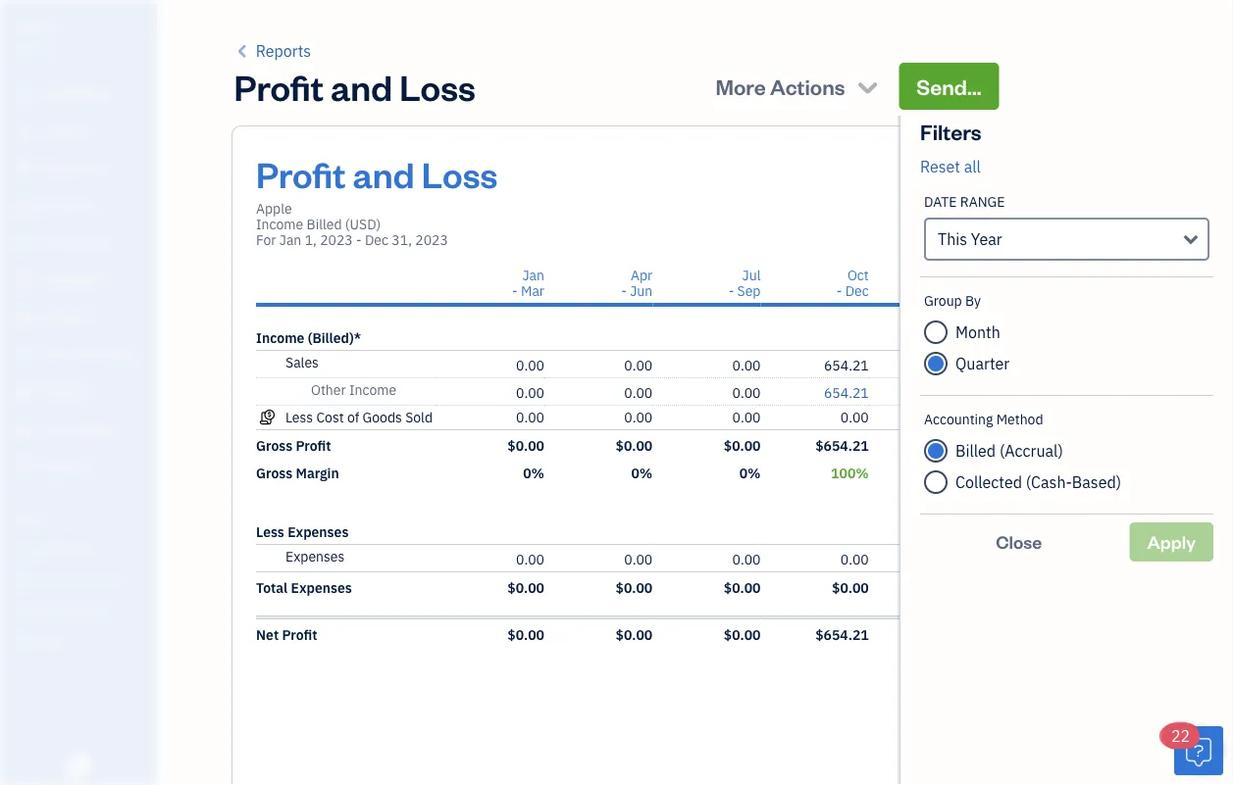 Task type: vqa. For each thing, say whether or not it's contained in the screenshot.
left Number
no



Task type: locate. For each thing, give the bounding box(es) containing it.
0 horizontal spatial jan
[[279, 231, 302, 249]]

category image down the sales
[[282, 383, 303, 398]]

dec
[[365, 231, 389, 249], [845, 282, 869, 300]]

billed
[[307, 215, 342, 233], [956, 441, 996, 462]]

0 vertical spatial category image
[[256, 355, 278, 371]]

expenses down less expenses
[[285, 548, 345, 566]]

collected
[[956, 472, 1022, 493]]

profit down "reports"
[[234, 63, 324, 109]]

apple owner
[[16, 17, 58, 55]]

gross
[[256, 437, 293, 455], [256, 465, 293, 483]]

0 vertical spatial dec
[[365, 231, 389, 249]]

accounting method group
[[924, 411, 1210, 498]]

- left mar
[[512, 282, 518, 300]]

range
[[960, 193, 1005, 211]]

- left the "oct"
[[837, 282, 842, 300]]

total expenses
[[256, 579, 352, 597]]

1 horizontal spatial 100%
[[939, 465, 977, 483]]

goods
[[362, 409, 402, 427]]

1 horizontal spatial less
[[285, 409, 313, 427]]

0 horizontal spatial 2023
[[320, 231, 353, 249]]

income (billed)*
[[256, 329, 361, 347]]

year up group
[[916, 266, 943, 285]]

income up goods
[[349, 381, 397, 399]]

profit inside profit and loss apple income billed (usd) for jan 1, 2023 - dec 31, 2023
[[256, 150, 346, 197]]

less up 'gross profit'
[[285, 409, 313, 427]]

1 horizontal spatial billed
[[956, 441, 996, 462]]

- left sep
[[729, 282, 734, 300]]

chevrondown image
[[854, 73, 881, 100]]

0 vertical spatial expenses
[[288, 523, 349, 542]]

654.21 link
[[824, 384, 869, 402], [932, 384, 977, 402]]

- inside profit and loss apple income billed (usd) for jan 1, 2023 - dec 31, 2023
[[356, 231, 362, 249]]

year inside date range field
[[971, 229, 1002, 250]]

apple up for
[[256, 200, 292, 218]]

0 horizontal spatial apple
[[16, 17, 58, 38]]

2 vertical spatial income
[[349, 381, 397, 399]]

0 vertical spatial gross
[[256, 437, 293, 455]]

expenses up total expenses
[[288, 523, 349, 542]]

(usd)
[[345, 215, 381, 233]]

0 vertical spatial income
[[256, 215, 303, 233]]

and
[[331, 63, 392, 109], [353, 150, 415, 197]]

oct
[[848, 266, 869, 285]]

chevronleft image
[[234, 39, 252, 63]]

1 vertical spatial less
[[256, 523, 284, 542]]

accounting method option group
[[924, 436, 1210, 498]]

apple up 'owner'
[[16, 17, 58, 38]]

category image
[[256, 355, 278, 371], [282, 383, 303, 398]]

group by option group
[[924, 317, 1210, 380]]

1 horizontal spatial total
[[947, 266, 977, 285]]

income left the 1,
[[256, 215, 303, 233]]

- inside oct - dec
[[837, 282, 842, 300]]

0 horizontal spatial category image
[[256, 355, 278, 371]]

income inside profit and loss apple income billed (usd) for jan 1, 2023 - dec 31, 2023
[[256, 215, 303, 233]]

1 horizontal spatial year
[[971, 229, 1002, 250]]

0 vertical spatial total
[[947, 266, 977, 285]]

gross down 'gross profit'
[[256, 465, 293, 483]]

total
[[947, 266, 977, 285], [256, 579, 288, 597]]

0 vertical spatial billed
[[307, 215, 342, 233]]

date range
[[924, 193, 1005, 211]]

0 horizontal spatial 100%
[[831, 465, 869, 483]]

billed down "accounting method"
[[956, 441, 996, 462]]

dec left '31,'
[[365, 231, 389, 249]]

(cash-
[[1026, 472, 1072, 493]]

1 vertical spatial total
[[256, 579, 288, 597]]

billed (accrual)
[[956, 441, 1063, 462]]

apple inside profit and loss apple income billed (usd) for jan 1, 2023 - dec 31, 2023
[[256, 200, 292, 218]]

and up the '(usd)' at the left top of page
[[353, 150, 415, 197]]

1 vertical spatial jan
[[522, 266, 544, 285]]

$654.21
[[815, 437, 869, 455], [924, 437, 977, 455], [815, 626, 869, 645]]

1 horizontal spatial 654.21 link
[[932, 384, 977, 402]]

other income
[[311, 381, 397, 399]]

1 horizontal spatial category image
[[282, 383, 303, 398]]

less for less expenses
[[256, 523, 284, 542]]

1 vertical spatial category image
[[282, 383, 303, 398]]

send… button
[[899, 63, 999, 110]]

less cost of goods sold
[[285, 409, 433, 427]]

1 vertical spatial income
[[256, 329, 305, 347]]

0 horizontal spatial dec
[[365, 231, 389, 249]]

loss inside profit and loss apple income billed (usd) for jan 1, 2023 - dec 31, 2023
[[422, 150, 498, 197]]

2 654.21 link from the left
[[932, 384, 977, 402]]

1 horizontal spatial dec
[[845, 282, 869, 300]]

year
[[971, 229, 1002, 250], [916, 266, 943, 285]]

$654.21 for gross profit
[[815, 437, 869, 455]]

0 vertical spatial less
[[285, 409, 313, 427]]

2 vertical spatial expenses
[[291, 579, 352, 597]]

estimate image
[[13, 160, 36, 180]]

jun
[[630, 282, 653, 300]]

2023 right '31,'
[[415, 231, 448, 249]]

100%
[[831, 465, 869, 483], [939, 465, 977, 483]]

total up net
[[256, 579, 288, 597]]

income
[[256, 215, 303, 233], [256, 329, 305, 347], [349, 381, 397, 399]]

date range element
[[920, 179, 1214, 278]]

1 vertical spatial expenses
[[285, 548, 345, 566]]

1 vertical spatial billed
[[956, 441, 996, 462]]

quarter
[[956, 354, 1010, 374]]

settings image
[[15, 634, 151, 649]]

0 horizontal spatial less
[[256, 523, 284, 542]]

billed left the '(usd)' at the left top of page
[[307, 215, 342, 233]]

0 vertical spatial apple
[[16, 17, 58, 38]]

expenses up "net profit"
[[291, 579, 352, 597]]

expenses
[[288, 523, 349, 542], [285, 548, 345, 566], [291, 579, 352, 597]]

net
[[256, 626, 279, 645]]

1 horizontal spatial 2023
[[415, 231, 448, 249]]

report image
[[13, 458, 36, 478]]

and right reports button at the left top
[[331, 63, 392, 109]]

less down gross margin
[[256, 523, 284, 542]]

0 horizontal spatial total
[[256, 579, 288, 597]]

money image
[[13, 384, 36, 403]]

less expenses
[[256, 523, 349, 542]]

less
[[285, 409, 313, 427], [256, 523, 284, 542]]

close
[[996, 531, 1042, 554]]

gross up gross margin
[[256, 437, 293, 455]]

more actions button
[[706, 63, 891, 110]]

1 gross from the top
[[256, 437, 293, 455]]

0 vertical spatial loss
[[400, 63, 476, 109]]

reset
[[920, 156, 960, 177]]

income up the sales
[[256, 329, 305, 347]]

- inside jul - sep
[[729, 282, 734, 300]]

profit
[[234, 63, 324, 109], [256, 150, 346, 197], [296, 437, 331, 455], [282, 626, 317, 645]]

dec left group
[[845, 282, 869, 300]]

expenses for total
[[291, 579, 352, 597]]

gross for gross margin
[[256, 465, 293, 483]]

654.21
[[824, 357, 869, 375], [932, 357, 977, 375], [824, 384, 869, 402], [932, 384, 977, 402]]

1 vertical spatial loss
[[422, 150, 498, 197]]

bank connections image
[[15, 602, 151, 618]]

loss for profit and loss
[[400, 63, 476, 109]]

based)
[[1072, 472, 1121, 493]]

0 vertical spatial and
[[331, 63, 392, 109]]

- for oct - dec
[[837, 282, 842, 300]]

group by group
[[924, 292, 1210, 380]]

1 vertical spatial dec
[[845, 282, 869, 300]]

category image for other income
[[282, 383, 303, 398]]

2023 right the 1,
[[320, 231, 353, 249]]

more
[[716, 72, 766, 100]]

year total
[[916, 266, 977, 285]]

22
[[1171, 726, 1190, 747]]

0%
[[523, 465, 544, 483], [631, 465, 653, 483], [739, 465, 761, 483]]

0 horizontal spatial billed
[[307, 215, 342, 233]]

1 vertical spatial and
[[353, 150, 415, 197]]

margin
[[296, 465, 339, 483]]

0.00
[[516, 357, 544, 375], [624, 357, 653, 375], [732, 357, 761, 375], [516, 384, 544, 402], [624, 384, 653, 402], [732, 384, 761, 402], [516, 409, 544, 427], [624, 409, 653, 427], [732, 409, 761, 427], [841, 409, 869, 427], [949, 409, 977, 427], [516, 551, 544, 569], [624, 551, 653, 569], [732, 551, 761, 569], [841, 551, 869, 569]]

reports button
[[234, 39, 311, 63]]

send…
[[917, 72, 982, 100]]

loss
[[400, 63, 476, 109], [422, 150, 498, 197]]

profit and loss
[[234, 63, 476, 109]]

of
[[347, 409, 359, 427]]

and inside profit and loss apple income billed (usd) for jan 1, 2023 - dec 31, 2023
[[353, 150, 415, 197]]

1 vertical spatial year
[[916, 266, 943, 285]]

0 vertical spatial jan
[[279, 231, 302, 249]]

category image for sales
[[256, 355, 278, 371]]

dec inside oct - dec
[[845, 282, 869, 300]]

total up group by at the top right of page
[[947, 266, 977, 285]]

1 horizontal spatial jan
[[522, 266, 544, 285]]

client image
[[13, 123, 36, 142]]

1 horizontal spatial apple
[[256, 200, 292, 218]]

0 horizontal spatial 654.21 link
[[824, 384, 869, 402]]

- inside the 'apr - jun'
[[621, 282, 627, 300]]

1 vertical spatial apple
[[256, 200, 292, 218]]

category image left the sales
[[256, 355, 278, 371]]

0 vertical spatial year
[[971, 229, 1002, 250]]

profit up the 1,
[[256, 150, 346, 197]]

- inside jan - mar
[[512, 282, 518, 300]]

$654.21 for net profit
[[815, 626, 869, 645]]

1 vertical spatial gross
[[256, 465, 293, 483]]

- left '31,'
[[356, 231, 362, 249]]

-
[[356, 231, 362, 249], [512, 282, 518, 300], [621, 282, 627, 300], [729, 282, 734, 300], [837, 282, 842, 300]]

2023
[[320, 231, 353, 249], [415, 231, 448, 249]]

jan
[[279, 231, 302, 249], [522, 266, 544, 285]]

Date Range field
[[924, 218, 1210, 261]]

$0.00
[[507, 437, 544, 455], [616, 437, 653, 455], [724, 437, 761, 455], [507, 579, 544, 597], [616, 579, 653, 597], [724, 579, 761, 597], [832, 579, 869, 597], [507, 626, 544, 645], [616, 626, 653, 645], [724, 626, 761, 645]]

month
[[956, 322, 1000, 343]]

- left jun
[[621, 282, 627, 300]]

1 horizontal spatial 0%
[[631, 465, 653, 483]]

method
[[996, 411, 1043, 429]]

0 horizontal spatial 0%
[[523, 465, 544, 483]]

(accrual)
[[1000, 441, 1063, 462]]

apple
[[16, 17, 58, 38], [256, 200, 292, 218]]

year right this
[[971, 229, 1002, 250]]

project image
[[13, 309, 36, 329]]

2 gross from the top
[[256, 465, 293, 483]]

and for profit and loss apple income billed (usd) for jan 1, 2023 - dec 31, 2023
[[353, 150, 415, 197]]

2 horizontal spatial 0%
[[739, 465, 761, 483]]



Task type: describe. For each thing, give the bounding box(es) containing it.
2 0% from the left
[[631, 465, 653, 483]]

reset all
[[920, 156, 981, 177]]

1 2023 from the left
[[320, 231, 353, 249]]

jul - sep
[[729, 266, 761, 300]]

actions
[[770, 72, 845, 100]]

reports
[[256, 41, 311, 61]]

oct - dec
[[837, 266, 869, 300]]

profit and loss apple income billed (usd) for jan 1, 2023 - dec 31, 2023
[[256, 150, 498, 249]]

sep
[[737, 282, 761, 300]]

apr
[[631, 266, 653, 285]]

expense image
[[13, 272, 36, 291]]

1 654.21 link from the left
[[824, 384, 869, 402]]

cost
[[316, 409, 344, 427]]

filters
[[920, 117, 982, 145]]

3 0% from the left
[[739, 465, 761, 483]]

and for profit and loss
[[331, 63, 392, 109]]

gross profit
[[256, 437, 331, 455]]

for
[[256, 231, 276, 249]]

jan inside profit and loss apple income billed (usd) for jan 1, 2023 - dec 31, 2023
[[279, 231, 302, 249]]

gross for gross profit
[[256, 437, 293, 455]]

gross margin
[[256, 465, 339, 483]]

0 horizontal spatial year
[[916, 266, 943, 285]]

apr - jun
[[621, 266, 653, 300]]

by
[[965, 292, 981, 310]]

billed inside the 'accounting method' option group
[[956, 441, 996, 462]]

1 0% from the left
[[523, 465, 544, 483]]

2 100% from the left
[[939, 465, 977, 483]]

jul
[[742, 266, 761, 285]]

this year
[[938, 229, 1002, 250]]

expenses for less
[[288, 523, 349, 542]]

loss for profit and loss apple income billed (usd) for jan 1, 2023 - dec 31, 2023
[[422, 150, 498, 197]]

- for jul - sep
[[729, 282, 734, 300]]

22 button
[[1162, 724, 1223, 776]]

group
[[924, 292, 962, 310]]

timer image
[[13, 346, 36, 366]]

this
[[938, 229, 967, 250]]

31,
[[392, 231, 412, 249]]

group by
[[924, 292, 981, 310]]

(billed)*
[[308, 329, 361, 347]]

owner
[[16, 39, 52, 55]]

apple inside main element
[[16, 17, 58, 38]]

apps image
[[15, 508, 151, 524]]

items and services image
[[15, 571, 151, 587]]

- for apr - jun
[[621, 282, 627, 300]]

1 100% from the left
[[831, 465, 869, 483]]

jan - mar
[[512, 266, 544, 300]]

2 2023 from the left
[[415, 231, 448, 249]]

all
[[964, 156, 981, 177]]

1,
[[305, 231, 317, 249]]

chart image
[[13, 421, 36, 441]]

dashboard image
[[13, 85, 36, 105]]

payment image
[[13, 234, 36, 254]]

less for less cost of goods sold
[[285, 409, 313, 427]]

mar
[[521, 282, 544, 300]]

collected (cash-based)
[[956, 472, 1121, 493]]

team members image
[[15, 540, 151, 555]]

main element
[[0, 0, 206, 786]]

freshbooks image
[[63, 754, 94, 778]]

profit up margin
[[296, 437, 331, 455]]

- for jan - mar
[[512, 282, 518, 300]]

profit right net
[[282, 626, 317, 645]]

dec inside profit and loss apple income billed (usd) for jan 1, 2023 - dec 31, 2023
[[365, 231, 389, 249]]

sold
[[405, 409, 433, 427]]

more actions
[[716, 72, 845, 100]]

date
[[924, 193, 957, 211]]

billed inside profit and loss apple income billed (usd) for jan 1, 2023 - dec 31, 2023
[[307, 215, 342, 233]]

invoice image
[[13, 197, 36, 217]]

reset all button
[[920, 155, 981, 179]]

sales
[[285, 354, 319, 372]]

net profit
[[256, 626, 317, 645]]

resource center badge image
[[1174, 727, 1223, 776]]

accounting
[[924, 411, 993, 429]]

accounting method
[[924, 411, 1043, 429]]

close button
[[920, 523, 1118, 562]]

other
[[311, 381, 346, 399]]

jan inside jan - mar
[[522, 266, 544, 285]]



